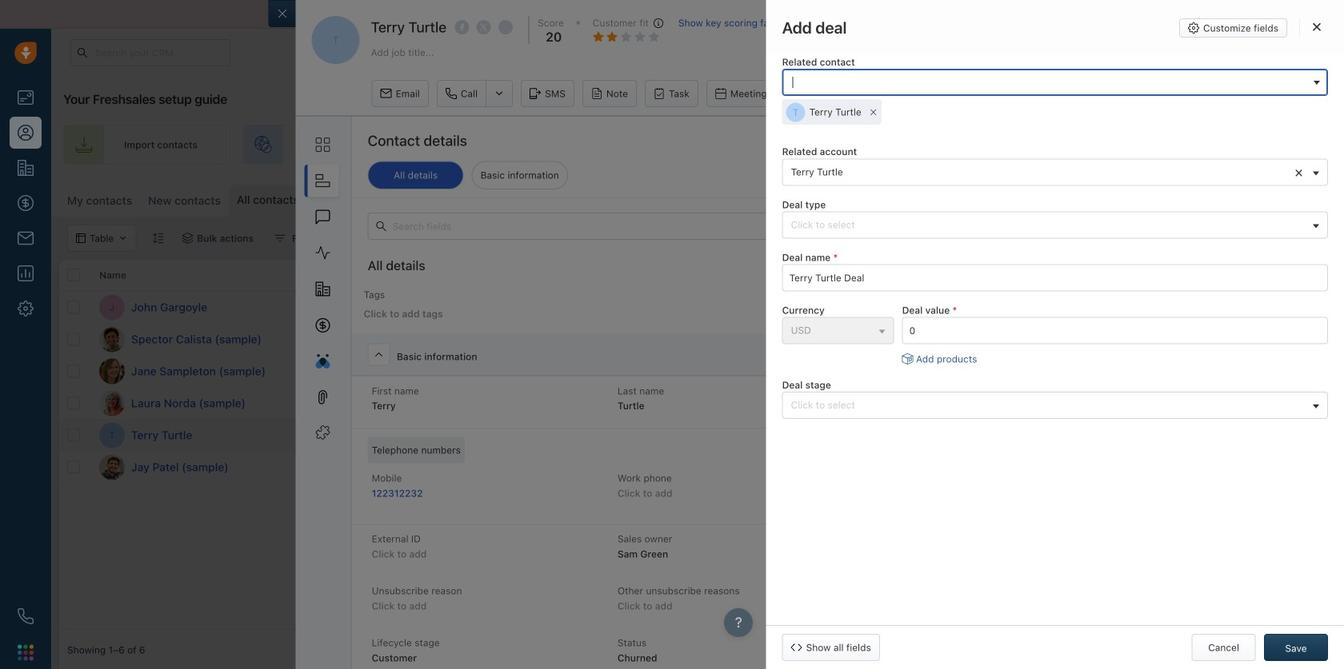 Task type: vqa. For each thing, say whether or not it's contained in the screenshot.
Freshworks Icon
no



Task type: locate. For each thing, give the bounding box(es) containing it.
0 horizontal spatial container_wx8msf4aqz5i3rn1 image
[[182, 233, 193, 244]]

press space to select this row. row
[[59, 292, 411, 324], [411, 292, 1344, 324], [59, 324, 411, 356], [411, 324, 1344, 356], [59, 356, 411, 388], [411, 356, 1344, 388], [59, 388, 411, 420], [411, 388, 1344, 420], [59, 420, 411, 452], [411, 420, 1344, 452], [59, 452, 411, 484], [411, 452, 1344, 484]]

row
[[59, 260, 411, 292]]

l image
[[99, 391, 125, 416]]

1 vertical spatial container_wx8msf4aqz5i3rn1 image
[[659, 366, 670, 377]]

1 horizontal spatial container_wx8msf4aqz5i3rn1 image
[[274, 233, 286, 244]]

container_wx8msf4aqz5i3rn1 image
[[1023, 334, 1035, 345], [659, 366, 670, 377], [659, 430, 670, 441]]

Search fields text field
[[368, 213, 848, 240]]

2 container_wx8msf4aqz5i3rn1 image from the left
[[274, 233, 286, 244]]

phone image
[[18, 609, 34, 625]]

send email image
[[1195, 48, 1206, 58]]

2 row group from the left
[[411, 292, 1344, 484]]

cell
[[531, 292, 651, 323], [1011, 356, 1131, 387], [1131, 356, 1251, 387], [1251, 356, 1344, 387], [771, 452, 891, 483], [891, 452, 1011, 483], [1011, 452, 1131, 483], [1131, 452, 1251, 483], [1251, 452, 1344, 483]]

Enter value number field
[[902, 317, 1328, 345]]

None search field
[[782, 69, 1328, 96]]

0 vertical spatial container_wx8msf4aqz5i3rn1 image
[[1023, 334, 1035, 345]]

row group
[[59, 292, 411, 484], [411, 292, 1344, 484]]

dialog
[[269, 0, 1344, 670], [766, 0, 1344, 670]]

grid
[[59, 260, 1344, 631]]

container_wx8msf4aqz5i3rn1 image
[[182, 233, 193, 244], [274, 233, 286, 244]]



Task type: describe. For each thing, give the bounding box(es) containing it.
what's new image
[[1230, 46, 1241, 58]]

close image
[[1313, 22, 1321, 32]]

s image
[[99, 327, 125, 352]]

j image
[[99, 455, 125, 480]]

1 dialog from the left
[[269, 0, 1344, 670]]

freshworks switcher image
[[18, 645, 34, 661]]

j image
[[99, 359, 125, 384]]

phone element
[[10, 601, 42, 633]]

2 vertical spatial container_wx8msf4aqz5i3rn1 image
[[659, 430, 670, 441]]

1 container_wx8msf4aqz5i3rn1 image from the left
[[182, 233, 193, 244]]

2 dialog from the left
[[766, 0, 1344, 670]]

Start typing... text field
[[782, 264, 1328, 292]]

1 row group from the left
[[59, 292, 411, 484]]

Search your CRM... text field
[[70, 39, 230, 66]]



